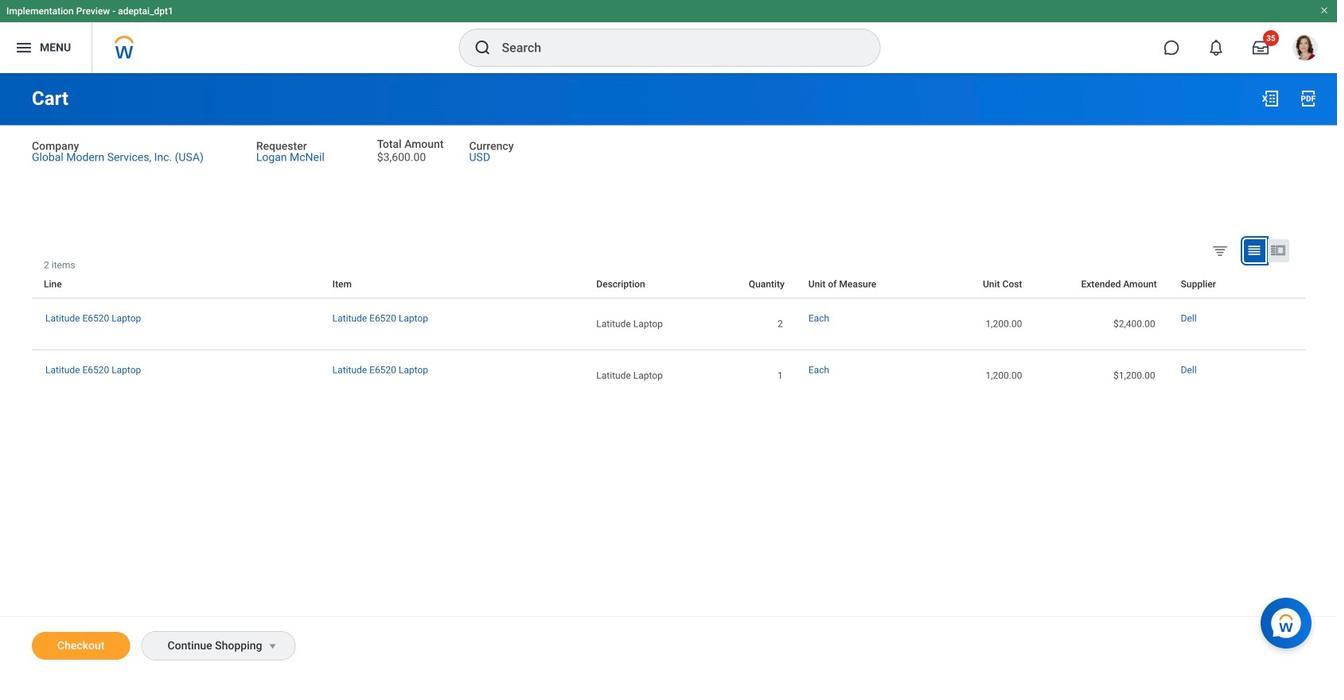 Task type: describe. For each thing, give the bounding box(es) containing it.
Toggle to Grid view radio
[[1244, 239, 1265, 263]]

justify image
[[14, 38, 33, 57]]

Toggle to List Detail view radio
[[1268, 239, 1289, 263]]

view printable version (pdf) image
[[1299, 89, 1318, 108]]

Search Workday  search field
[[502, 30, 847, 65]]

select to filter grid data image
[[1211, 242, 1229, 259]]

close environment banner image
[[1320, 6, 1329, 15]]

toggle to grid view image
[[1246, 243, 1262, 259]]



Task type: locate. For each thing, give the bounding box(es) containing it.
export to excel image
[[1261, 89, 1280, 108]]

inbox large image
[[1253, 40, 1269, 56]]

banner
[[0, 0, 1337, 73]]

search image
[[473, 38, 492, 57]]

notifications large image
[[1208, 40, 1224, 56]]

toolbar
[[1293, 260, 1305, 271]]

profile logan mcneil image
[[1292, 35, 1318, 64]]

toggle to list detail view image
[[1270, 243, 1286, 259]]

caret down image
[[263, 641, 282, 653]]

option group
[[1208, 239, 1301, 266]]

main content
[[0, 73, 1337, 675]]



Task type: vqa. For each thing, say whether or not it's contained in the screenshot.
UPDATE within the Update Employee's Working Time: Request Flexible Work Arrangement: Jacqueline Desjardins
no



